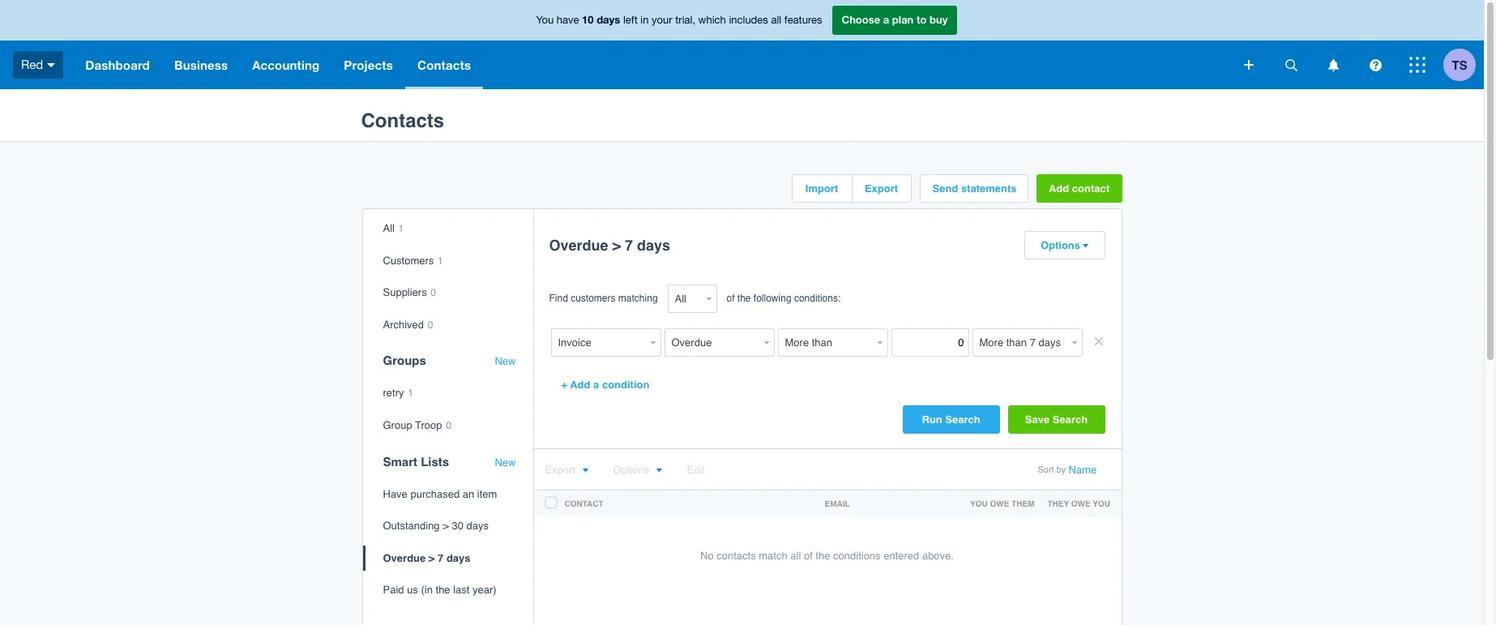 Task type: locate. For each thing, give the bounding box(es) containing it.
0 horizontal spatial svg image
[[1285, 59, 1297, 71]]

add
[[1049, 182, 1069, 195], [570, 379, 591, 391]]

0 horizontal spatial options button
[[613, 464, 663, 476]]

year)
[[473, 584, 497, 596]]

overdue down outstanding
[[383, 552, 426, 564]]

no contacts match all of the conditions entered above.
[[700, 550, 954, 562]]

7 up matching
[[625, 237, 633, 254]]

search
[[945, 413, 981, 426], [1053, 413, 1088, 426]]

1 new from the top
[[495, 355, 516, 368]]

2 vertical spatial the
[[436, 584, 450, 596]]

last
[[453, 584, 470, 596]]

0 inside archived 0
[[428, 319, 433, 331]]

el image inside the options button
[[656, 468, 663, 473]]

export right import button
[[865, 182, 898, 195]]

0 vertical spatial overdue > 7 days
[[549, 237, 670, 254]]

0 vertical spatial add
[[1049, 182, 1069, 195]]

0 vertical spatial options
[[1041, 239, 1081, 251]]

your
[[652, 14, 673, 26]]

of
[[727, 293, 735, 304], [804, 550, 813, 562]]

contacts
[[417, 58, 471, 72], [361, 110, 444, 132]]

0 horizontal spatial export button
[[545, 464, 589, 476]]

export for 'export' button to the top
[[865, 182, 898, 195]]

2 new from the top
[[495, 456, 516, 468]]

options left el icon
[[1041, 239, 1081, 251]]

1 horizontal spatial add
[[1049, 182, 1069, 195]]

options button for of the following conditions:
[[1025, 232, 1105, 259]]

a
[[883, 13, 889, 26], [593, 379, 599, 391]]

add left contact
[[1049, 182, 1069, 195]]

run search
[[922, 413, 981, 426]]

1 horizontal spatial all
[[791, 550, 801, 562]]

2 horizontal spatial >
[[612, 237, 621, 254]]

retry
[[383, 387, 404, 399]]

1 el image from the left
[[582, 468, 589, 473]]

outstanding
[[383, 520, 440, 532]]

save search
[[1025, 413, 1088, 426]]

0 vertical spatial all
[[771, 14, 782, 26]]

0 horizontal spatial a
[[593, 379, 599, 391]]

have purchased an item
[[383, 488, 497, 500]]

options
[[1041, 239, 1081, 251], [613, 464, 650, 476]]

1 vertical spatial export
[[545, 464, 576, 476]]

1 horizontal spatial you
[[1093, 499, 1111, 508]]

1 horizontal spatial owe
[[1071, 499, 1091, 508]]

0 right 'archived'
[[428, 319, 433, 331]]

1 right retry
[[408, 388, 413, 399]]

the left following
[[738, 293, 751, 304]]

you left them
[[970, 499, 988, 508]]

a inside button
[[593, 379, 599, 391]]

contacts down projects dropdown button
[[361, 110, 444, 132]]

you have 10 days left in your trial, which includes all features
[[536, 13, 822, 26]]

1 vertical spatial of
[[804, 550, 813, 562]]

1 horizontal spatial el image
[[656, 468, 663, 473]]

conditions:
[[794, 293, 841, 304]]

0 horizontal spatial all
[[771, 14, 782, 26]]

7 up paid us (in the last year)
[[438, 552, 444, 564]]

overdue
[[549, 237, 608, 254], [383, 552, 426, 564]]

> left 30
[[443, 520, 449, 532]]

of the following conditions:
[[727, 293, 841, 304]]

conditions
[[833, 550, 881, 562]]

all inside you have 10 days left in your trial, which includes all features
[[771, 14, 782, 26]]

projects button
[[332, 41, 405, 89]]

svg image
[[1285, 59, 1297, 71], [1370, 59, 1382, 71]]

svg image
[[1410, 57, 1426, 73], [1328, 59, 1339, 71], [1244, 60, 1254, 70], [47, 63, 55, 67]]

1 horizontal spatial export
[[865, 182, 898, 195]]

edit button
[[687, 464, 705, 476]]

2 horizontal spatial 1
[[438, 255, 443, 266]]

group
[[383, 419, 412, 431]]

a left condition
[[593, 379, 599, 391]]

contacts right the 'projects'
[[417, 58, 471, 72]]

options button down the add contact
[[1025, 232, 1105, 259]]

None text field
[[551, 328, 646, 357], [664, 328, 760, 357], [551, 328, 646, 357], [664, 328, 760, 357]]

0 horizontal spatial options
[[613, 464, 650, 476]]

contacts
[[717, 550, 756, 562]]

1 horizontal spatial export button
[[852, 175, 911, 202]]

1 inside the retry 1
[[408, 388, 413, 399]]

export button
[[852, 175, 911, 202], [545, 464, 589, 476]]

1 inside customers 1
[[438, 255, 443, 266]]

2 horizontal spatial the
[[816, 550, 830, 562]]

2 el image from the left
[[656, 468, 663, 473]]

0 horizontal spatial >
[[429, 552, 435, 564]]

2 search from the left
[[1053, 413, 1088, 426]]

they owe you
[[1048, 499, 1111, 508]]

0 vertical spatial 0
[[431, 287, 436, 298]]

the
[[738, 293, 751, 304], [816, 550, 830, 562], [436, 584, 450, 596]]

owe
[[990, 499, 1010, 508], [1071, 499, 1091, 508]]

email
[[825, 499, 850, 508]]

options button
[[1025, 232, 1105, 259], [613, 464, 663, 476]]

1 horizontal spatial options
[[1041, 239, 1081, 251]]

troop
[[415, 419, 442, 431]]

1 vertical spatial 1
[[438, 255, 443, 266]]

>
[[612, 237, 621, 254], [443, 520, 449, 532], [429, 552, 435, 564]]

0 horizontal spatial el image
[[582, 468, 589, 473]]

1 horizontal spatial of
[[804, 550, 813, 562]]

1 right customers
[[438, 255, 443, 266]]

0 vertical spatial options button
[[1025, 232, 1105, 259]]

dashboard link
[[73, 41, 162, 89]]

0 vertical spatial contacts
[[417, 58, 471, 72]]

1 for groups
[[408, 388, 413, 399]]

0 horizontal spatial of
[[727, 293, 735, 304]]

0 vertical spatial 1
[[398, 223, 404, 234]]

2 vertical spatial 0
[[446, 420, 451, 431]]

0 vertical spatial new
[[495, 355, 516, 368]]

overdue > 7 days up (in
[[383, 552, 471, 564]]

el image up contact
[[582, 468, 589, 473]]

search inside button
[[945, 413, 981, 426]]

1 vertical spatial a
[[593, 379, 599, 391]]

el image inside 'export' button
[[582, 468, 589, 473]]

owe for you
[[990, 499, 1010, 508]]

add inside 'button'
[[1049, 182, 1069, 195]]

run search button
[[903, 405, 1000, 434]]

el image for options
[[656, 468, 663, 473]]

1 horizontal spatial search
[[1053, 413, 1088, 426]]

0 horizontal spatial owe
[[990, 499, 1010, 508]]

a left plan
[[883, 13, 889, 26]]

add inside button
[[570, 379, 591, 391]]

options inside button
[[1041, 239, 1081, 251]]

1 for all
[[438, 255, 443, 266]]

search right "run"
[[945, 413, 981, 426]]

1 vertical spatial contacts
[[361, 110, 444, 132]]

1 horizontal spatial >
[[443, 520, 449, 532]]

match
[[759, 550, 788, 562]]

1 vertical spatial new
[[495, 456, 516, 468]]

0 inside suppliers 0
[[431, 287, 436, 298]]

search inside button
[[1053, 413, 1088, 426]]

ts
[[1452, 57, 1468, 72]]

find customers matching
[[549, 293, 658, 304]]

1 horizontal spatial a
[[883, 13, 889, 26]]

1 vertical spatial new link
[[495, 456, 516, 469]]

2 vertical spatial 1
[[408, 388, 413, 399]]

0 vertical spatial new link
[[495, 355, 516, 368]]

1 search from the left
[[945, 413, 981, 426]]

export
[[865, 182, 898, 195], [545, 464, 576, 476]]

1 vertical spatial options
[[613, 464, 650, 476]]

1 horizontal spatial svg image
[[1370, 59, 1382, 71]]

1 horizontal spatial 7
[[625, 237, 633, 254]]

export up contact
[[545, 464, 576, 476]]

+
[[561, 379, 568, 391]]

1 vertical spatial add
[[570, 379, 591, 391]]

options button left edit
[[613, 464, 663, 476]]

archived 0
[[383, 318, 433, 331]]

overdue > 7 days up "find customers matching"
[[549, 237, 670, 254]]

matching
[[618, 293, 658, 304]]

send statements
[[933, 182, 1017, 195]]

0 right troop
[[446, 420, 451, 431]]

1 new link from the top
[[495, 355, 516, 368]]

overdue > 7 days
[[549, 237, 670, 254], [383, 552, 471, 564]]

1 vertical spatial options button
[[613, 464, 663, 476]]

0 horizontal spatial overdue > 7 days
[[383, 552, 471, 564]]

0 horizontal spatial 7
[[438, 552, 444, 564]]

red
[[21, 57, 43, 71]]

0 right suppliers at the top
[[431, 287, 436, 298]]

0 horizontal spatial export
[[545, 464, 576, 476]]

business
[[174, 58, 228, 72]]

days up matching
[[637, 237, 670, 254]]

1 vertical spatial the
[[816, 550, 830, 562]]

days
[[597, 13, 620, 26], [637, 237, 670, 254], [467, 520, 489, 532], [447, 552, 471, 564]]

> down outstanding > 30 days
[[429, 552, 435, 564]]

the right (in
[[436, 584, 450, 596]]

all left features
[[771, 14, 782, 26]]

choose
[[842, 13, 881, 26]]

days down 30
[[447, 552, 471, 564]]

1 owe from the left
[[990, 499, 1010, 508]]

0 horizontal spatial overdue
[[383, 552, 426, 564]]

1 vertical spatial 7
[[438, 552, 444, 564]]

0 vertical spatial export
[[865, 182, 898, 195]]

0 horizontal spatial search
[[945, 413, 981, 426]]

options button for email
[[613, 464, 663, 476]]

the left conditions
[[816, 550, 830, 562]]

1 vertical spatial >
[[443, 520, 449, 532]]

save search button
[[1008, 405, 1105, 434]]

1 you from the left
[[970, 499, 988, 508]]

all right match
[[791, 550, 801, 562]]

overdue up customers
[[549, 237, 608, 254]]

0 for suppliers
[[431, 287, 436, 298]]

2 owe from the left
[[1071, 499, 1091, 508]]

el image left edit button on the left of the page
[[656, 468, 663, 473]]

of right match
[[804, 550, 813, 562]]

export inside 'export' button
[[865, 182, 898, 195]]

owe left them
[[990, 499, 1010, 508]]

you
[[970, 499, 988, 508], [1093, 499, 1111, 508]]

name
[[1069, 464, 1097, 476]]

banner
[[0, 0, 1484, 89]]

in
[[641, 14, 649, 26]]

0
[[431, 287, 436, 298], [428, 319, 433, 331], [446, 420, 451, 431]]

search right "save"
[[1053, 413, 1088, 426]]

1 horizontal spatial options button
[[1025, 232, 1105, 259]]

1 horizontal spatial 1
[[408, 388, 413, 399]]

1 horizontal spatial the
[[738, 293, 751, 304]]

contacts button
[[405, 41, 483, 89]]

0 vertical spatial the
[[738, 293, 751, 304]]

paid us (in the last year)
[[383, 584, 497, 596]]

of left following
[[727, 293, 735, 304]]

you down name button
[[1093, 499, 1111, 508]]

1
[[398, 223, 404, 234], [438, 255, 443, 266], [408, 388, 413, 399]]

export button right import button
[[852, 175, 911, 202]]

0 vertical spatial overdue
[[549, 237, 608, 254]]

1 right all
[[398, 223, 404, 234]]

0 horizontal spatial 1
[[398, 223, 404, 234]]

export button up contact
[[545, 464, 589, 476]]

2 new link from the top
[[495, 456, 516, 469]]

owe right they
[[1071, 499, 1091, 508]]

svg image inside red 'popup button'
[[47, 63, 55, 67]]

1 vertical spatial 0
[[428, 319, 433, 331]]

options left edit button on the left of the page
[[613, 464, 650, 476]]

0 horizontal spatial add
[[570, 379, 591, 391]]

add right +
[[570, 379, 591, 391]]

el image
[[582, 468, 589, 473], [656, 468, 663, 473]]

None text field
[[778, 328, 873, 357], [891, 328, 969, 357], [972, 328, 1068, 357], [778, 328, 873, 357], [891, 328, 969, 357], [972, 328, 1068, 357]]

0 vertical spatial >
[[612, 237, 621, 254]]

7
[[625, 237, 633, 254], [438, 552, 444, 564]]

0 horizontal spatial you
[[970, 499, 988, 508]]

send
[[933, 182, 958, 195]]

features
[[785, 14, 822, 26]]

an
[[463, 488, 474, 500]]

> up "find customers matching"
[[612, 237, 621, 254]]

1 horizontal spatial overdue
[[549, 237, 608, 254]]

2 you from the left
[[1093, 499, 1111, 508]]

us
[[407, 584, 418, 596]]

them
[[1012, 499, 1035, 508]]



Task type: vqa. For each thing, say whether or not it's contained in the screenshot.
match
yes



Task type: describe. For each thing, give the bounding box(es) containing it.
days right 10
[[597, 13, 620, 26]]

el image for export
[[582, 468, 589, 473]]

you
[[536, 14, 554, 26]]

search for run search
[[945, 413, 981, 426]]

suppliers
[[383, 286, 427, 298]]

banner containing ts
[[0, 0, 1484, 89]]

statements
[[961, 182, 1017, 195]]

options for of the following conditions:
[[1041, 239, 1081, 251]]

0 vertical spatial 7
[[625, 237, 633, 254]]

includes
[[729, 14, 768, 26]]

save
[[1025, 413, 1050, 426]]

10
[[582, 13, 594, 26]]

all
[[383, 222, 395, 234]]

entered
[[884, 550, 920, 562]]

All text field
[[668, 285, 702, 313]]

0 vertical spatial export button
[[852, 175, 911, 202]]

export for the bottom 'export' button
[[545, 464, 576, 476]]

have
[[383, 488, 408, 500]]

el image
[[1082, 243, 1089, 249]]

smart
[[383, 454, 418, 468]]

import
[[806, 182, 838, 195]]

to
[[917, 13, 927, 26]]

accounting
[[252, 58, 320, 72]]

which
[[698, 14, 726, 26]]

run
[[922, 413, 943, 426]]

purchased
[[411, 488, 460, 500]]

sort by name
[[1038, 464, 1097, 476]]

lists
[[421, 454, 449, 468]]

retry 1
[[383, 387, 413, 399]]

projects
[[344, 58, 393, 72]]

1 inside all 1
[[398, 223, 404, 234]]

item
[[477, 488, 497, 500]]

1 horizontal spatial overdue > 7 days
[[549, 237, 670, 254]]

have
[[557, 14, 579, 26]]

search for save search
[[1053, 413, 1088, 426]]

0 vertical spatial a
[[883, 13, 889, 26]]

1 vertical spatial export button
[[545, 464, 589, 476]]

customers
[[571, 293, 616, 304]]

above.
[[922, 550, 954, 562]]

send statements button
[[920, 175, 1028, 202]]

customers
[[383, 254, 434, 266]]

buy
[[930, 13, 948, 26]]

add contact
[[1049, 182, 1110, 195]]

edit
[[687, 464, 705, 476]]

days right 30
[[467, 520, 489, 532]]

0 inside the group troop 0
[[446, 420, 451, 431]]

paid
[[383, 584, 404, 596]]

+ add a condition button
[[549, 370, 662, 399]]

find
[[549, 293, 568, 304]]

choose a plan to buy
[[842, 13, 948, 26]]

add contact button
[[1036, 174, 1122, 203]]

options for email
[[613, 464, 650, 476]]

you owe them
[[970, 499, 1035, 508]]

business button
[[162, 41, 240, 89]]

owe for they
[[1071, 499, 1091, 508]]

0 for archived
[[428, 319, 433, 331]]

they
[[1048, 499, 1069, 508]]

contact
[[1072, 182, 1110, 195]]

left
[[623, 14, 638, 26]]

trial,
[[675, 14, 696, 26]]

plan
[[892, 13, 914, 26]]

new for groups
[[495, 355, 516, 368]]

new link for groups
[[495, 355, 516, 368]]

1 vertical spatial overdue
[[383, 552, 426, 564]]

archived
[[383, 318, 424, 331]]

accounting button
[[240, 41, 332, 89]]

2 vertical spatial >
[[429, 552, 435, 564]]

30
[[452, 520, 464, 532]]

groups
[[383, 354, 426, 368]]

no
[[700, 550, 714, 562]]

outstanding > 30 days
[[383, 520, 489, 532]]

2 svg image from the left
[[1370, 59, 1382, 71]]

1 vertical spatial all
[[791, 550, 801, 562]]

(in
[[421, 584, 433, 596]]

contact
[[565, 499, 604, 508]]

1 vertical spatial overdue > 7 days
[[383, 552, 471, 564]]

red button
[[0, 41, 73, 89]]

dashboard
[[85, 58, 150, 72]]

contacts inside dropdown button
[[417, 58, 471, 72]]

by
[[1057, 465, 1066, 475]]

group troop 0
[[383, 419, 451, 431]]

customers 1
[[383, 254, 443, 266]]

new link for smart lists
[[495, 456, 516, 469]]

following
[[754, 293, 792, 304]]

new for smart lists
[[495, 456, 516, 468]]

+ add a condition
[[561, 379, 650, 391]]

name button
[[1069, 464, 1097, 476]]

suppliers 0
[[383, 286, 436, 298]]

ts button
[[1444, 41, 1484, 89]]

sort
[[1038, 465, 1054, 475]]

0 vertical spatial of
[[727, 293, 735, 304]]

condition
[[602, 379, 650, 391]]

1 svg image from the left
[[1285, 59, 1297, 71]]

0 horizontal spatial the
[[436, 584, 450, 596]]

all 1
[[383, 222, 404, 234]]

import button
[[792, 175, 852, 202]]



